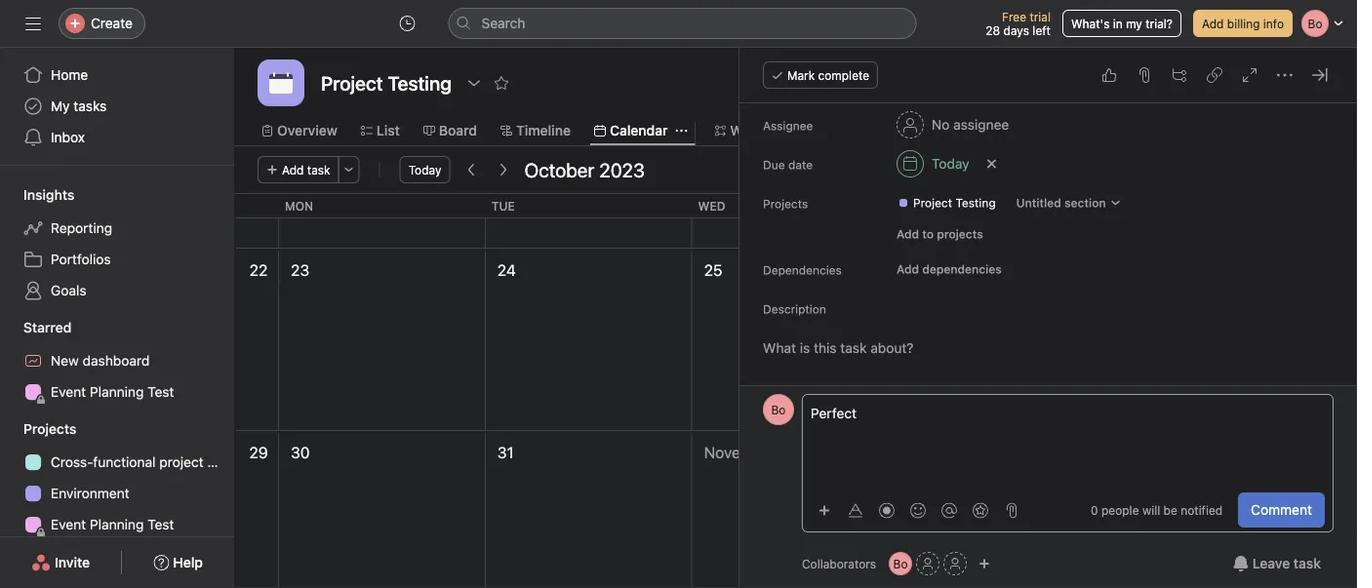 Task type: locate. For each thing, give the bounding box(es) containing it.
bo for bottommost 'bo' button
[[894, 557, 908, 571]]

billing
[[1228, 17, 1260, 30]]

task right leave
[[1294, 556, 1321, 572]]

trial?
[[1146, 17, 1173, 30]]

add left to
[[897, 227, 919, 241]]

task inside button
[[1294, 556, 1321, 572]]

timeline link
[[501, 120, 571, 142]]

add or remove collaborators image
[[979, 558, 991, 570]]

projects inside dropdown button
[[23, 421, 77, 437]]

mark complete button
[[763, 61, 878, 89]]

0 vertical spatial planning
[[90, 384, 144, 400]]

1 horizontal spatial task
[[1294, 556, 1321, 572]]

0 horizontal spatial bo
[[771, 403, 786, 417]]

2 planning from the top
[[90, 517, 144, 533]]

today button
[[400, 156, 450, 183]]

26
[[911, 261, 930, 280]]

projects inside main content
[[763, 197, 808, 211]]

add inside "button"
[[897, 263, 919, 276]]

event down new at left bottom
[[51, 384, 86, 400]]

0 vertical spatial event planning test
[[51, 384, 174, 400]]

insights element
[[0, 178, 234, 310]]

history image
[[400, 16, 415, 31]]

projects
[[763, 197, 808, 211], [23, 421, 77, 437]]

event planning test link down environment
[[12, 509, 223, 541]]

project testing
[[913, 196, 996, 210]]

event
[[51, 384, 86, 400], [51, 517, 86, 533]]

29
[[249, 444, 268, 462]]

info
[[1264, 17, 1284, 30]]

list
[[377, 122, 400, 139]]

add up "mon"
[[282, 163, 304, 177]]

bo
[[771, 403, 786, 417], [894, 557, 908, 571]]

event planning test for first event planning test link from the bottom of the page
[[51, 517, 174, 533]]

environment
[[51, 486, 129, 502]]

2023
[[599, 158, 645, 181]]

1 planning from the top
[[90, 384, 144, 400]]

new
[[51, 353, 79, 369]]

1 vertical spatial projects
[[23, 421, 77, 437]]

0 vertical spatial event planning test link
[[12, 377, 223, 408]]

31
[[498, 444, 514, 462]]

tab actions image
[[676, 125, 688, 137]]

add down add to projects button
[[897, 263, 919, 276]]

portfolios link
[[12, 244, 223, 275]]

0 horizontal spatial bo button
[[763, 394, 794, 426]]

event planning test down new dashboard link
[[51, 384, 174, 400]]

in
[[1113, 17, 1123, 30]]

dashboard
[[830, 122, 901, 139]]

0 vertical spatial event
[[51, 384, 86, 400]]

play time dialog
[[740, 43, 1358, 589]]

test up the help dropdown button
[[148, 517, 174, 533]]

25
[[704, 261, 723, 280]]

close details image
[[1313, 67, 1328, 83]]

cross-functional project plan
[[51, 454, 234, 470]]

add billing info
[[1202, 17, 1284, 30]]

1 vertical spatial planning
[[90, 517, 144, 533]]

24
[[498, 261, 516, 280]]

add left billing
[[1202, 17, 1224, 30]]

trial
[[1030, 10, 1051, 23]]

fri
[[1112, 199, 1130, 213]]

thu
[[905, 199, 930, 213]]

1 horizontal spatial bo
[[894, 557, 908, 571]]

what's in my trial? button
[[1063, 10, 1182, 37]]

left
[[1033, 23, 1051, 37]]

my tasks link
[[12, 91, 223, 122]]

1 vertical spatial event
[[51, 517, 86, 533]]

my tasks
[[51, 98, 107, 114]]

1 event from the top
[[51, 384, 86, 400]]

leave task button
[[1221, 547, 1334, 582]]

today button
[[888, 146, 979, 182]]

test inside projects "element"
[[148, 517, 174, 533]]

will
[[1143, 504, 1161, 518]]

mark complete
[[788, 68, 870, 82]]

board link
[[423, 120, 477, 142]]

insert an object image
[[819, 505, 831, 517]]

toolbar
[[811, 496, 1026, 525]]

formatting image
[[848, 503, 864, 519]]

0 vertical spatial bo
[[771, 403, 786, 417]]

2 event planning test from the top
[[51, 517, 174, 533]]

event planning test inside starred element
[[51, 384, 174, 400]]

today down the board link
[[409, 163, 442, 177]]

0 horizontal spatial today
[[409, 163, 442, 177]]

add
[[1202, 17, 1224, 30], [282, 163, 304, 177], [897, 227, 919, 241], [897, 263, 919, 276]]

dependencies
[[763, 264, 842, 277]]

comment
[[1251, 502, 1313, 518]]

0 vertical spatial bo button
[[763, 394, 794, 426]]

people
[[1102, 504, 1139, 518]]

1 horizontal spatial bo button
[[889, 552, 913, 576]]

calendar
[[610, 122, 668, 139]]

leave
[[1253, 556, 1290, 572]]

0 horizontal spatial task
[[307, 163, 330, 177]]

projects up cross-
[[23, 421, 77, 437]]

1 horizontal spatial projects
[[763, 197, 808, 211]]

task for leave task
[[1294, 556, 1321, 572]]

be
[[1164, 504, 1178, 518]]

event inside starred element
[[51, 384, 86, 400]]

more actions for this task image
[[1278, 67, 1293, 83]]

section
[[1065, 196, 1106, 210]]

starred element
[[0, 310, 234, 412]]

bo button
[[763, 394, 794, 426], [889, 552, 913, 576]]

workflow link
[[715, 120, 791, 142]]

1 vertical spatial task
[[1294, 556, 1321, 572]]

reporting link
[[12, 213, 223, 244]]

0 vertical spatial task
[[307, 163, 330, 177]]

emoji image
[[911, 503, 926, 519]]

1 event planning test from the top
[[51, 384, 174, 400]]

timeline
[[516, 122, 571, 139]]

add task button
[[258, 156, 339, 183]]

event planning test link down dashboard
[[12, 377, 223, 408]]

add for add task
[[282, 163, 304, 177]]

free trial 28 days left
[[986, 10, 1051, 37]]

october
[[525, 158, 595, 181]]

2 test from the top
[[148, 517, 174, 533]]

event planning test down environment link
[[51, 517, 174, 533]]

bo down record a video image
[[894, 557, 908, 571]]

event planning test inside projects "element"
[[51, 517, 174, 533]]

full screen image
[[1242, 67, 1258, 83]]

main content
[[742, 43, 1356, 589]]

None text field
[[316, 65, 457, 101]]

planning down environment link
[[90, 517, 144, 533]]

test
[[148, 384, 174, 400], [148, 517, 174, 533]]

1 test from the top
[[148, 384, 174, 400]]

no assignee
[[932, 117, 1009, 133]]

bo button down record a video image
[[889, 552, 913, 576]]

1 event planning test link from the top
[[12, 377, 223, 408]]

2 event from the top
[[51, 517, 86, 533]]

test down new dashboard link
[[148, 384, 174, 400]]

add to projects
[[897, 227, 983, 241]]

what's
[[1072, 17, 1110, 30]]

goals
[[51, 283, 86, 299]]

leave task
[[1253, 556, 1321, 572]]

what's in my trial?
[[1072, 17, 1173, 30]]

notified
[[1181, 504, 1223, 518]]

task left more actions image
[[307, 163, 330, 177]]

1 vertical spatial bo
[[894, 557, 908, 571]]

1 vertical spatial event planning test
[[51, 517, 174, 533]]

untitled
[[1017, 196, 1062, 210]]

event planning test
[[51, 384, 174, 400], [51, 517, 174, 533]]

today down messages link
[[932, 156, 970, 172]]

add to starred image
[[494, 75, 509, 91]]

task inside button
[[307, 163, 330, 177]]

30
[[291, 444, 310, 462]]

0 vertical spatial projects
[[763, 197, 808, 211]]

1 vertical spatial event planning test link
[[12, 509, 223, 541]]

0 vertical spatial test
[[148, 384, 174, 400]]

show options image
[[466, 75, 482, 91]]

add inside button
[[282, 163, 304, 177]]

bo up 1
[[771, 403, 786, 417]]

1 vertical spatial test
[[148, 517, 174, 533]]

planning down new dashboard link
[[90, 384, 144, 400]]

attach a file or paste an image image
[[1004, 503, 1020, 519]]

1 horizontal spatial today
[[932, 156, 970, 172]]

plan
[[207, 454, 234, 470]]

add dependencies button
[[888, 256, 1011, 283]]

projects down due date
[[763, 197, 808, 211]]

event down environment
[[51, 517, 86, 533]]

0 horizontal spatial projects
[[23, 421, 77, 437]]

assignee
[[954, 117, 1009, 133]]

planning inside starred element
[[90, 384, 144, 400]]

bo button up 1
[[763, 394, 794, 426]]

event inside projects "element"
[[51, 517, 86, 533]]



Task type: describe. For each thing, give the bounding box(es) containing it.
calendar image
[[269, 71, 293, 95]]

testing
[[956, 196, 996, 210]]

22
[[250, 261, 268, 280]]

add for add to projects
[[897, 227, 919, 241]]

create
[[91, 15, 133, 31]]

add task
[[282, 163, 330, 177]]

board
[[439, 122, 477, 139]]

help
[[173, 555, 203, 571]]

no assignee button
[[888, 107, 1018, 142]]

tasks
[[74, 98, 107, 114]]

copy task link image
[[1207, 67, 1223, 83]]

1
[[782, 444, 788, 462]]

dependencies
[[923, 263, 1002, 276]]

0 likes. click to like this task image
[[1102, 67, 1117, 83]]

project
[[913, 196, 953, 210]]

workflow
[[730, 122, 791, 139]]

perfect
[[811, 406, 857, 422]]

clear due date image
[[986, 158, 998, 170]]

insights
[[23, 187, 75, 203]]

dashboard
[[83, 353, 150, 369]]

calendar link
[[594, 120, 668, 142]]

starred button
[[0, 318, 72, 338]]

dashboard link
[[815, 120, 901, 142]]

previous month image
[[464, 162, 480, 178]]

overview
[[277, 122, 338, 139]]

attachments: add a file to this task, play time image
[[1137, 67, 1153, 83]]

toolbar inside play time dialog
[[811, 496, 1026, 525]]

insights button
[[0, 185, 75, 205]]

project
[[159, 454, 204, 470]]

create button
[[59, 8, 145, 39]]

overview link
[[262, 120, 338, 142]]

search list box
[[448, 8, 917, 39]]

today inside dropdown button
[[932, 156, 970, 172]]

description
[[763, 303, 826, 316]]

my
[[51, 98, 70, 114]]

tue
[[492, 199, 515, 213]]

new dashboard
[[51, 353, 150, 369]]

due
[[763, 158, 785, 172]]

reporting
[[51, 220, 112, 236]]

collaborators
[[802, 557, 876, 571]]

wed
[[698, 199, 726, 213]]

projects button
[[0, 420, 77, 439]]

inbox
[[51, 129, 85, 145]]

today inside button
[[409, 163, 442, 177]]

mark
[[788, 68, 815, 82]]

portfolios
[[51, 251, 111, 267]]

event planning test for 1st event planning test link
[[51, 384, 174, 400]]

due date
[[763, 158, 813, 172]]

home link
[[12, 60, 223, 91]]

2 event planning test link from the top
[[12, 509, 223, 541]]

global element
[[0, 48, 234, 165]]

no
[[932, 117, 950, 133]]

october 2023
[[525, 158, 645, 181]]

new dashboard link
[[12, 345, 223, 377]]

add to projects button
[[888, 221, 992, 248]]

more actions image
[[343, 164, 355, 176]]

november
[[704, 444, 777, 462]]

messages link
[[924, 120, 1005, 142]]

home
[[51, 67, 88, 83]]

main content containing no assignee
[[742, 43, 1356, 589]]

untitled section
[[1017, 196, 1106, 210]]

add subtask image
[[1172, 67, 1188, 83]]

my
[[1126, 17, 1143, 30]]

add dependencies
[[897, 263, 1002, 276]]

assignee
[[763, 119, 813, 133]]

invite
[[55, 555, 90, 571]]

goals link
[[12, 275, 223, 306]]

appreciations image
[[973, 503, 989, 519]]

complete
[[818, 68, 870, 82]]

add for add billing info
[[1202, 17, 1224, 30]]

free
[[1002, 10, 1027, 23]]

help button
[[141, 546, 216, 581]]

projects element
[[0, 412, 234, 589]]

record a video image
[[879, 503, 895, 519]]

cross-functional project plan link
[[12, 447, 234, 478]]

bo for the leftmost 'bo' button
[[771, 403, 786, 417]]

comment button
[[1239, 493, 1325, 528]]

task for add task
[[307, 163, 330, 177]]

search
[[482, 15, 526, 31]]

mon
[[285, 199, 313, 213]]

november 1
[[704, 444, 788, 462]]

1 vertical spatial bo button
[[889, 552, 913, 576]]

to
[[923, 227, 934, 241]]

cross-
[[51, 454, 93, 470]]

add for add dependencies
[[897, 263, 919, 276]]

days
[[1004, 23, 1030, 37]]

0
[[1091, 504, 1099, 518]]

messages
[[940, 122, 1005, 139]]

add billing info button
[[1194, 10, 1293, 37]]

hide sidebar image
[[25, 16, 41, 31]]

test inside starred element
[[148, 384, 174, 400]]

next month image
[[495, 162, 511, 178]]

environment link
[[12, 478, 223, 509]]

project testing link
[[890, 193, 1004, 213]]

at mention image
[[942, 503, 957, 519]]

date
[[788, 158, 813, 172]]

planning inside projects "element"
[[90, 517, 144, 533]]



Task type: vqa. For each thing, say whether or not it's contained in the screenshot.
'Planning' related to second Event Planning Test link from the top of the page
yes



